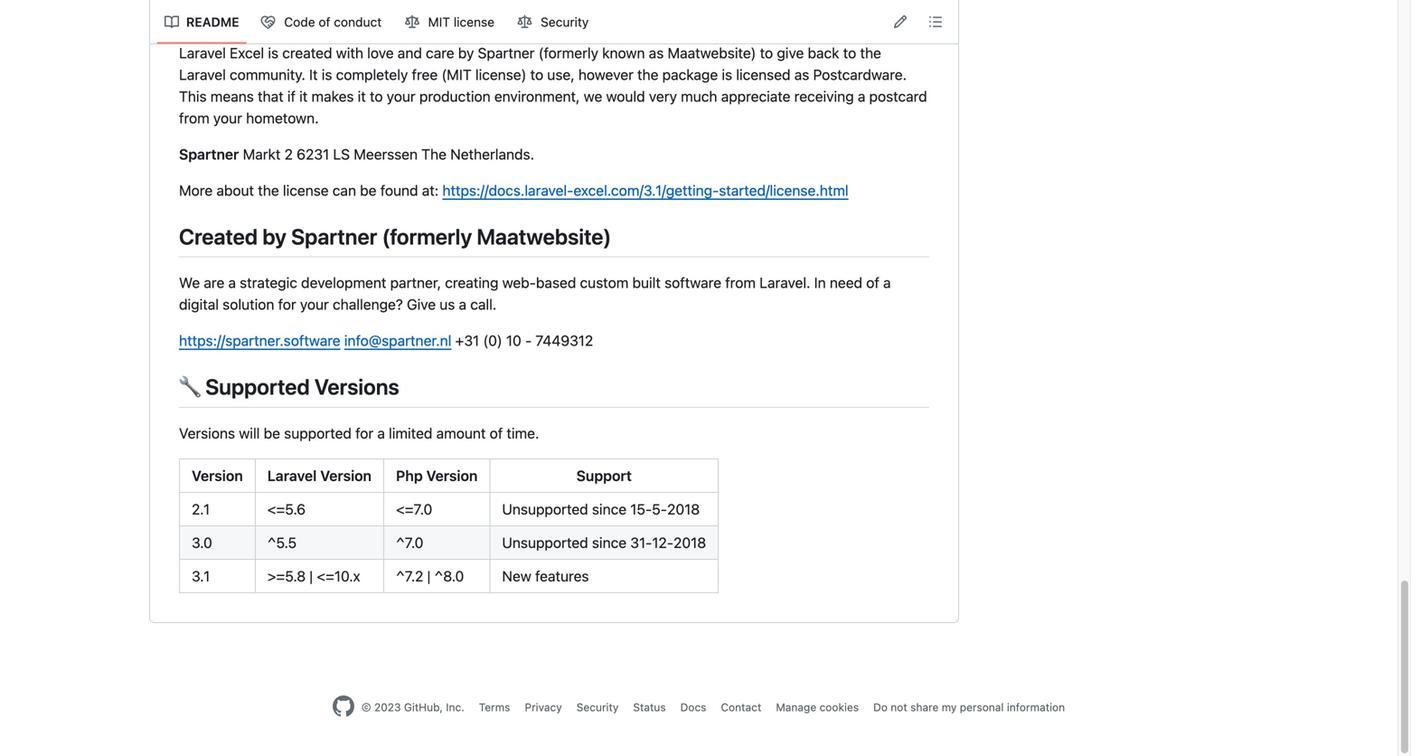 Task type: vqa. For each thing, say whether or not it's contained in the screenshot.


Task type: describe. For each thing, give the bounding box(es) containing it.
created by spartner (formerly maatwebsite)
[[179, 224, 612, 249]]

1 vertical spatial security link
[[577, 701, 619, 713]]

excel.com/3.1/getting-
[[574, 182, 719, 199]]

at:
[[422, 182, 439, 199]]

book image
[[165, 15, 179, 29]]

by inside laravel excel is created with love and care by spartner (formerly known as maatwebsite) to give back to the laravel community. it is completely free (mit license) to use, however the package is licensed as postcardware. this means that if it makes it to your production environment, we would very much appreciate receiving a postcard from your hometown.
[[458, 44, 474, 61]]

development
[[301, 274, 387, 291]]

docs
[[681, 701, 707, 713]]

conduct
[[334, 14, 382, 29]]

very
[[649, 88, 677, 105]]

love
[[367, 44, 394, 61]]

if
[[287, 88, 296, 105]]

we are a strategic development partner, creating web-based custom built software from laravel. in need of a digital solution for your challenge? give us a call.
[[179, 274, 891, 313]]

time.
[[507, 424, 539, 442]]

readme
[[186, 14, 239, 29]]

terms link
[[479, 701, 510, 713]]

need
[[830, 274, 863, 291]]

terms
[[479, 701, 510, 713]]

software
[[665, 274, 722, 291]]

>=5.8 | <=10.x
[[267, 567, 361, 584]]

call.
[[471, 296, 497, 313]]

(0)
[[483, 332, 503, 349]]

however
[[579, 66, 634, 83]]

are
[[204, 274, 225, 291]]

digital
[[179, 296, 219, 313]]

privacy
[[525, 701, 562, 713]]

edit file image
[[893, 14, 908, 29]]

to up licensed
[[760, 44, 773, 61]]

unsupported for unsupported since 31-12-2018
[[502, 534, 588, 551]]

1 version from the left
[[192, 467, 243, 484]]

more about the license can be found at: https://docs.laravel-excel.com/3.1/getting-started/license.html
[[179, 182, 849, 199]]

found
[[380, 182, 418, 199]]

new
[[502, 567, 532, 584]]

use,
[[547, 66, 575, 83]]

list containing readme
[[157, 8, 598, 37]]

limited
[[389, 424, 433, 442]]

created
[[282, 44, 332, 61]]

<=7.0
[[396, 500, 432, 518]]

your inside "we are a strategic development partner, creating web-based custom built software from laravel. in need of a digital solution for your challenge? give us a call."
[[300, 296, 329, 313]]

spartner markt 2 6231 ls meerssen the netherlands.
[[179, 145, 535, 163]]

to up environment, on the left of page
[[530, 66, 544, 83]]

1 vertical spatial your
[[213, 109, 242, 126]]

excel
[[230, 44, 264, 61]]

do
[[874, 701, 888, 713]]

3.1
[[192, 567, 210, 584]]

hometown.
[[246, 109, 319, 126]]

cookies
[[820, 701, 859, 713]]

docs link
[[681, 701, 707, 713]]

information
[[1007, 701, 1065, 713]]

>=5.8
[[267, 567, 306, 584]]

from inside laravel excel is created with love and care by spartner (formerly known as maatwebsite) to give back to the laravel community. it is completely free (mit license) to use, however the package is licensed as postcardware. this means that if it makes it to your production environment, we would very much appreciate receiving a postcard from your hometown.
[[179, 109, 210, 126]]

3.0
[[192, 534, 212, 551]]

https://spartner.software
[[179, 332, 341, 349]]

1 vertical spatial by
[[263, 224, 287, 249]]

a inside laravel excel is created with love and care by spartner (formerly known as maatwebsite) to give back to the laravel community. it is completely free (mit license) to use, however the package is licensed as postcardware. this means that if it makes it to your production environment, we would very much appreciate receiving a postcard from your hometown.
[[858, 88, 866, 105]]

2 horizontal spatial your
[[387, 88, 416, 105]]

0 vertical spatial the
[[860, 44, 882, 61]]

2.1
[[192, 500, 210, 518]]

maatwebsite) inside laravel excel is created with love and care by spartner (formerly known as maatwebsite) to give back to the laravel community. it is completely free (mit license) to use, however the package is licensed as postcardware. this means that if it makes it to your production environment, we would very much appreciate receiving a postcard from your hometown.
[[668, 44, 756, 61]]

care
[[426, 44, 455, 61]]

partner,
[[390, 274, 441, 291]]

to down the "completely"
[[370, 88, 383, 105]]

code of conduct image
[[261, 15, 275, 29]]

12-
[[652, 534, 674, 551]]

0 horizontal spatial spartner
[[179, 145, 239, 163]]

do not share my personal information
[[874, 701, 1065, 713]]

version for laravel version
[[320, 467, 372, 484]]

code
[[284, 14, 315, 29]]

version for php version
[[427, 467, 478, 484]]

ls
[[333, 145, 350, 163]]

my
[[942, 701, 957, 713]]

<=10.x
[[317, 567, 361, 584]]

laravel excel is created with love and care by spartner (formerly known as maatwebsite) to give back to the laravel community. it is completely free (mit license) to use, however the package is licensed as postcardware. this means that if it makes it to your production environment, we would very much appreciate receiving a postcard from your hometown.
[[179, 44, 928, 126]]

1 vertical spatial versions
[[179, 424, 235, 442]]

readme link
[[157, 8, 247, 37]]

https://spartner.software info@spartner.nl +31 (0) 10 - 7449312
[[179, 332, 593, 349]]

of inside "we are a strategic development partner, creating web-based custom built software from laravel. in need of a digital solution for your challenge? give us a call."
[[867, 274, 880, 291]]

give
[[407, 296, 436, 313]]

solution
[[223, 296, 274, 313]]

1 horizontal spatial spartner
[[291, 224, 377, 249]]

1 horizontal spatial the
[[638, 66, 659, 83]]

free
[[412, 66, 438, 83]]

mit license
[[428, 14, 495, 29]]

1 vertical spatial license
[[283, 182, 329, 199]]

receiving
[[795, 88, 854, 105]]

law image for security
[[518, 15, 532, 29]]

license)
[[476, 66, 527, 83]]

law image for mit license
[[405, 15, 420, 29]]

homepage image
[[333, 695, 354, 717]]

more
[[179, 182, 213, 199]]

personal
[[960, 701, 1004, 713]]

^5.5
[[267, 534, 297, 551]]

for inside "we are a strategic development partner, creating web-based custom built software from laravel. in need of a digital solution for your challenge? give us a call."
[[278, 296, 296, 313]]

🔧 supported versions
[[179, 374, 399, 399]]

-
[[525, 332, 532, 349]]

production
[[420, 88, 491, 105]]

based
[[536, 274, 576, 291]]

postcard
[[870, 88, 928, 105]]

started/license.html
[[719, 182, 849, 199]]

custom
[[580, 274, 629, 291]]

15-
[[631, 500, 652, 518]]

1 horizontal spatial as
[[795, 66, 810, 83]]

php version
[[396, 467, 478, 484]]

give
[[777, 44, 804, 61]]

1 horizontal spatial be
[[360, 182, 377, 199]]

status
[[633, 701, 666, 713]]

completely
[[336, 66, 408, 83]]

can
[[333, 182, 356, 199]]

0 horizontal spatial is
[[268, 44, 279, 61]]

a right are
[[228, 274, 236, 291]]

^7.2
[[396, 567, 424, 584]]

a left the limited
[[377, 424, 385, 442]]



Task type: locate. For each thing, give the bounding box(es) containing it.
0 horizontal spatial license
[[283, 182, 329, 199]]

0 horizontal spatial maatwebsite)
[[477, 224, 612, 249]]

1 vertical spatial since
[[592, 534, 627, 551]]

security link left status link at the bottom left
[[577, 701, 619, 713]]

|
[[310, 567, 313, 584], [427, 567, 431, 584]]

supported
[[284, 424, 352, 442]]

1 horizontal spatial of
[[490, 424, 503, 442]]

contact link
[[721, 701, 762, 713]]

unsupported since 31-12-2018
[[502, 534, 706, 551]]

1 horizontal spatial |
[[427, 567, 431, 584]]

(mit
[[442, 66, 472, 83]]

security inside security 'link'
[[541, 14, 589, 29]]

0 vertical spatial 2018
[[667, 500, 700, 518]]

of left 'time.'
[[490, 424, 503, 442]]

2 horizontal spatial spartner
[[478, 44, 535, 61]]

1 unsupported from the top
[[502, 500, 588, 518]]

1 vertical spatial from
[[725, 274, 756, 291]]

(formerly inside laravel excel is created with love and care by spartner (formerly known as maatwebsite) to give back to the laravel community. it is completely free (mit license) to use, however the package is licensed as postcardware. this means that if it makes it to your production environment, we would very much appreciate receiving a postcard from your hometown.
[[539, 44, 599, 61]]

2 since from the top
[[592, 534, 627, 551]]

0 vertical spatial be
[[360, 182, 377, 199]]

strategic
[[240, 274, 297, 291]]

0 vertical spatial maatwebsite)
[[668, 44, 756, 61]]

(formerly down at:
[[382, 224, 472, 249]]

1 vertical spatial maatwebsite)
[[477, 224, 612, 249]]

community.
[[230, 66, 306, 83]]

version right 'php'
[[427, 467, 478, 484]]

maatwebsite) up based
[[477, 224, 612, 249]]

2018
[[667, 500, 700, 518], [674, 534, 706, 551]]

is up appreciate
[[722, 66, 733, 83]]

a right need
[[884, 274, 891, 291]]

https://docs.laravel-
[[443, 182, 574, 199]]

the right about
[[258, 182, 279, 199]]

31-
[[631, 534, 652, 551]]

0 horizontal spatial from
[[179, 109, 210, 126]]

1 vertical spatial of
[[867, 274, 880, 291]]

version up '2.1'
[[192, 467, 243, 484]]

1 horizontal spatial version
[[320, 467, 372, 484]]

manage cookies
[[776, 701, 859, 713]]

security left status link at the bottom left
[[577, 701, 619, 713]]

maatwebsite)
[[668, 44, 756, 61], [477, 224, 612, 249]]

<=5.6
[[267, 500, 306, 518]]

2 vertical spatial your
[[300, 296, 329, 313]]

be right will
[[264, 424, 280, 442]]

1 vertical spatial spartner
[[179, 145, 239, 163]]

law image inside mit license link
[[405, 15, 420, 29]]

your down means
[[213, 109, 242, 126]]

inc.
[[446, 701, 465, 713]]

0 horizontal spatial law image
[[405, 15, 420, 29]]

2 it from the left
[[358, 88, 366, 105]]

for left the limited
[[356, 424, 374, 442]]

1_5nblgs68uarg0wxxejozdq image
[[179, 0, 930, 22]]

your down free
[[387, 88, 416, 105]]

meerssen
[[354, 145, 418, 163]]

2 law image from the left
[[518, 15, 532, 29]]

1 horizontal spatial license
[[454, 14, 495, 29]]

2018 for unsupported since 31-12-2018
[[674, 534, 706, 551]]

1 horizontal spatial by
[[458, 44, 474, 61]]

1 vertical spatial the
[[638, 66, 659, 83]]

0 vertical spatial for
[[278, 296, 296, 313]]

security link up use,
[[511, 8, 598, 37]]

1 horizontal spatial versions
[[315, 374, 399, 399]]

spartner up license)
[[478, 44, 535, 61]]

of right need
[[867, 274, 880, 291]]

2018 up the "12-"
[[667, 500, 700, 518]]

license down the 6231 in the left of the page
[[283, 182, 329, 199]]

0 horizontal spatial for
[[278, 296, 296, 313]]

we
[[179, 274, 200, 291]]

and
[[398, 44, 422, 61]]

0 horizontal spatial versions
[[179, 424, 235, 442]]

code of conduct
[[284, 14, 382, 29]]

the
[[422, 145, 447, 163]]

| right ^7.2
[[427, 567, 431, 584]]

the up postcardware.
[[860, 44, 882, 61]]

2 horizontal spatial version
[[427, 467, 478, 484]]

🔧
[[179, 374, 201, 399]]

1 horizontal spatial law image
[[518, 15, 532, 29]]

a down postcardware.
[[858, 88, 866, 105]]

2 horizontal spatial of
[[867, 274, 880, 291]]

0 vertical spatial since
[[592, 500, 627, 518]]

1 vertical spatial security
[[577, 701, 619, 713]]

php
[[396, 467, 423, 484]]

1 horizontal spatial (formerly
[[539, 44, 599, 61]]

3 version from the left
[[427, 467, 478, 484]]

mit license link
[[398, 8, 503, 37]]

from inside "we are a strategic development partner, creating web-based custom built software from laravel. in need of a digital solution for your challenge? give us a call."
[[725, 274, 756, 291]]

1 | from the left
[[310, 567, 313, 584]]

license
[[454, 14, 495, 29], [283, 182, 329, 199]]

0 vertical spatial from
[[179, 109, 210, 126]]

https://docs.laravel-excel.com/3.1/getting-started/license.html link
[[443, 182, 849, 199]]

license inside list
[[454, 14, 495, 29]]

6231
[[297, 145, 329, 163]]

https://spartner.software link
[[179, 332, 341, 349]]

| for ^7.2
[[427, 567, 431, 584]]

postcardware.
[[813, 66, 907, 83]]

for
[[278, 296, 296, 313], [356, 424, 374, 442]]

0 horizontal spatial it
[[299, 88, 308, 105]]

1 law image from the left
[[405, 15, 420, 29]]

new features
[[502, 567, 589, 584]]

version down the versions will be supported for a limited amount of time.
[[320, 467, 372, 484]]

0 vertical spatial of
[[319, 14, 331, 29]]

0 horizontal spatial as
[[649, 44, 664, 61]]

0 vertical spatial license
[[454, 14, 495, 29]]

0 vertical spatial versions
[[315, 374, 399, 399]]

since for 15-
[[592, 500, 627, 518]]

we
[[584, 88, 603, 105]]

by up "strategic"
[[263, 224, 287, 249]]

supported
[[205, 374, 310, 399]]

2023
[[374, 701, 401, 713]]

2 vertical spatial laravel
[[267, 467, 317, 484]]

0 vertical spatial spartner
[[478, 44, 535, 61]]

as down give
[[795, 66, 810, 83]]

law image inside security 'link'
[[518, 15, 532, 29]]

1 horizontal spatial your
[[300, 296, 329, 313]]

2 vertical spatial the
[[258, 182, 279, 199]]

github,
[[404, 701, 443, 713]]

laravel up this
[[179, 66, 226, 83]]

1 horizontal spatial it
[[358, 88, 366, 105]]

1 horizontal spatial is
[[322, 66, 332, 83]]

2 horizontal spatial the
[[860, 44, 882, 61]]

unsupported for unsupported since 15-5-2018
[[502, 500, 588, 518]]

0 vertical spatial by
[[458, 44, 474, 61]]

web-
[[502, 274, 536, 291]]

your down development
[[300, 296, 329, 313]]

spartner down can
[[291, 224, 377, 249]]

0 horizontal spatial by
[[263, 224, 287, 249]]

from left laravel.
[[725, 274, 756, 291]]

0 vertical spatial your
[[387, 88, 416, 105]]

from down this
[[179, 109, 210, 126]]

(formerly
[[539, 44, 599, 61], [382, 224, 472, 249]]

2 version from the left
[[320, 467, 372, 484]]

5-
[[652, 500, 667, 518]]

0 vertical spatial (formerly
[[539, 44, 599, 61]]

for down "strategic"
[[278, 296, 296, 313]]

law image
[[405, 15, 420, 29], [518, 15, 532, 29]]

1 since from the top
[[592, 500, 627, 518]]

0 horizontal spatial version
[[192, 467, 243, 484]]

be right can
[[360, 182, 377, 199]]

1 horizontal spatial maatwebsite)
[[668, 44, 756, 61]]

spartner up more
[[179, 145, 239, 163]]

1 it from the left
[[299, 88, 308, 105]]

^8.0
[[435, 567, 464, 584]]

1 horizontal spatial for
[[356, 424, 374, 442]]

it down the "completely"
[[358, 88, 366, 105]]

law image up license)
[[518, 15, 532, 29]]

2 unsupported from the top
[[502, 534, 588, 551]]

appreciate
[[721, 88, 791, 105]]

laravel.
[[760, 274, 811, 291]]

+31
[[455, 332, 479, 349]]

0 vertical spatial security
[[541, 14, 589, 29]]

maatwebsite) up package
[[668, 44, 756, 61]]

10
[[506, 332, 522, 349]]

unsupported since 15-5-2018
[[502, 500, 700, 518]]

licensed
[[736, 66, 791, 83]]

versions left will
[[179, 424, 235, 442]]

manage
[[776, 701, 817, 713]]

it
[[309, 66, 318, 83]]

1 vertical spatial laravel
[[179, 66, 226, 83]]

versions up the versions will be supported for a limited amount of time.
[[315, 374, 399, 399]]

with
[[336, 44, 364, 61]]

the up very
[[638, 66, 659, 83]]

1 vertical spatial as
[[795, 66, 810, 83]]

1 horizontal spatial from
[[725, 274, 756, 291]]

it
[[299, 88, 308, 105], [358, 88, 366, 105]]

a
[[858, 88, 866, 105], [228, 274, 236, 291], [884, 274, 891, 291], [459, 296, 467, 313], [377, 424, 385, 442]]

it right if
[[299, 88, 308, 105]]

is right it
[[322, 66, 332, 83]]

as right "known" at left
[[649, 44, 664, 61]]

creating
[[445, 274, 499, 291]]

2 horizontal spatial is
[[722, 66, 733, 83]]

laravel
[[179, 44, 226, 61], [179, 66, 226, 83], [267, 467, 317, 484]]

from
[[179, 109, 210, 126], [725, 274, 756, 291]]

0 vertical spatial unsupported
[[502, 500, 588, 518]]

2018 for unsupported since 15-5-2018
[[667, 500, 700, 518]]

share
[[911, 701, 939, 713]]

spartner inside laravel excel is created with love and care by spartner (formerly known as maatwebsite) to give back to the laravel community. it is completely free (mit license) to use, however the package is licensed as postcardware. this means that if it makes it to your production environment, we would very much appreciate receiving a postcard from your hometown.
[[478, 44, 535, 61]]

0 vertical spatial security link
[[511, 8, 598, 37]]

outline image
[[929, 14, 943, 29]]

1 vertical spatial be
[[264, 424, 280, 442]]

features
[[535, 567, 589, 584]]

© 2023 github, inc.
[[362, 701, 465, 713]]

would
[[606, 88, 645, 105]]

built
[[633, 274, 661, 291]]

2 | from the left
[[427, 567, 431, 584]]

law image left 'mit'
[[405, 15, 420, 29]]

since left 15-
[[592, 500, 627, 518]]

0 vertical spatial laravel
[[179, 44, 226, 61]]

amount
[[436, 424, 486, 442]]

| for >=5.8
[[310, 567, 313, 584]]

1 vertical spatial unsupported
[[502, 534, 588, 551]]

laravel for laravel excel is created with love and care by spartner (formerly known as maatwebsite) to give back to the laravel community. it is completely free (mit license) to use, however the package is licensed as postcardware. this means that if it makes it to your production environment, we would very much appreciate receiving a postcard from your hometown.
[[179, 44, 226, 61]]

laravel version
[[267, 467, 372, 484]]

2 vertical spatial spartner
[[291, 224, 377, 249]]

| right >=5.8
[[310, 567, 313, 584]]

1 vertical spatial (formerly
[[382, 224, 472, 249]]

0 horizontal spatial be
[[264, 424, 280, 442]]

laravel up the <=5.6
[[267, 467, 317, 484]]

is up community.
[[268, 44, 279, 61]]

not
[[891, 701, 908, 713]]

since for 31-
[[592, 534, 627, 551]]

support
[[577, 467, 632, 484]]

laravel down 'readme' link
[[179, 44, 226, 61]]

license right 'mit'
[[454, 14, 495, 29]]

to
[[760, 44, 773, 61], [844, 44, 857, 61], [530, 66, 544, 83], [370, 88, 383, 105]]

since left 31-
[[592, 534, 627, 551]]

your
[[387, 88, 416, 105], [213, 109, 242, 126], [300, 296, 329, 313]]

a right us
[[459, 296, 467, 313]]

0 horizontal spatial your
[[213, 109, 242, 126]]

in
[[815, 274, 826, 291]]

of right code
[[319, 14, 331, 29]]

list
[[157, 8, 598, 37]]

to up postcardware.
[[844, 44, 857, 61]]

2018 right 31-
[[674, 534, 706, 551]]

of
[[319, 14, 331, 29], [867, 274, 880, 291], [490, 424, 503, 442]]

1 vertical spatial for
[[356, 424, 374, 442]]

0 horizontal spatial |
[[310, 567, 313, 584]]

1 vertical spatial 2018
[[674, 534, 706, 551]]

laravel for laravel version
[[267, 467, 317, 484]]

do not share my personal information button
[[874, 699, 1065, 715]]

security
[[541, 14, 589, 29], [577, 701, 619, 713]]

2 vertical spatial of
[[490, 424, 503, 442]]

(formerly up use,
[[539, 44, 599, 61]]

0 horizontal spatial of
[[319, 14, 331, 29]]

by up (mit
[[458, 44, 474, 61]]

the
[[860, 44, 882, 61], [638, 66, 659, 83], [258, 182, 279, 199]]

0 horizontal spatial the
[[258, 182, 279, 199]]

security up use,
[[541, 14, 589, 29]]

this
[[179, 88, 207, 105]]

0 horizontal spatial (formerly
[[382, 224, 472, 249]]

0 vertical spatial as
[[649, 44, 664, 61]]



